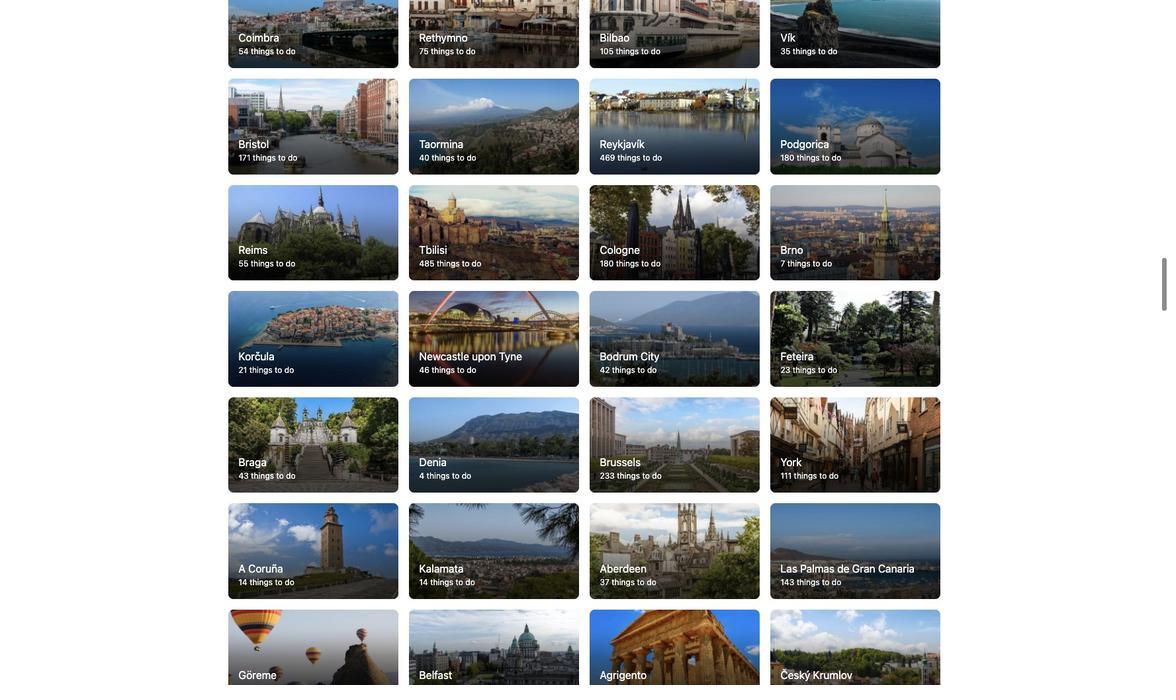 Task type: locate. For each thing, give the bounding box(es) containing it.
46
[[419, 365, 429, 375]]

to inside coimbra 54 things to do
[[276, 46, 284, 56]]

things down aberdeen
[[612, 578, 635, 588]]

180 down podgorica
[[781, 153, 794, 163]]

things for denia
[[427, 472, 450, 481]]

braga image
[[228, 398, 398, 493]]

things down brussels
[[617, 472, 640, 481]]

0 horizontal spatial 14
[[239, 578, 247, 588]]

do inside "bristol 171 things to do"
[[288, 153, 297, 163]]

upon
[[472, 351, 496, 363]]

do inside rethymno 75 things to do
[[466, 46, 476, 56]]

to inside bilbao 105 things to do
[[641, 46, 649, 56]]

göreme
[[239, 670, 277, 682]]

to for cologne
[[641, 259, 649, 269]]

tbilisi
[[419, 244, 447, 256]]

things inside taormina 40 things to do
[[432, 153, 455, 163]]

things down kalamata
[[430, 578, 453, 588]]

to for tbilisi
[[462, 259, 470, 269]]

things right 35
[[793, 46, 816, 56]]

to inside vík 35 things to do
[[818, 46, 826, 56]]

things
[[251, 46, 274, 56], [431, 46, 454, 56], [616, 46, 639, 56], [793, 46, 816, 56], [253, 153, 276, 163], [432, 153, 455, 163], [617, 153, 641, 163], [797, 153, 820, 163], [251, 259, 274, 269], [437, 259, 460, 269], [616, 259, 639, 269], [787, 259, 811, 269], [249, 365, 272, 375], [432, 365, 455, 375], [612, 365, 635, 375], [793, 365, 816, 375], [251, 472, 274, 481], [427, 472, 450, 481], [617, 472, 640, 481], [794, 472, 817, 481], [250, 578, 273, 588], [430, 578, 453, 588], [612, 578, 635, 588], [797, 578, 820, 588]]

23
[[781, 365, 790, 375]]

to inside reykjavík 469 things to do
[[643, 153, 650, 163]]

to inside taormina 40 things to do
[[457, 153, 465, 163]]

2 14 from the left
[[419, 578, 428, 588]]

do
[[286, 46, 296, 56], [466, 46, 476, 56], [651, 46, 661, 56], [828, 46, 837, 56], [288, 153, 297, 163], [467, 153, 476, 163], [653, 153, 662, 163], [832, 153, 841, 163], [286, 259, 295, 269], [472, 259, 481, 269], [651, 259, 661, 269], [823, 259, 832, 269], [284, 365, 294, 375], [467, 365, 476, 375], [647, 365, 657, 375], [828, 365, 837, 375], [286, 472, 296, 481], [462, 472, 471, 481], [652, 472, 662, 481], [829, 472, 839, 481], [285, 578, 294, 588], [465, 578, 475, 588], [647, 578, 656, 588], [832, 578, 841, 588]]

do inside reims 55 things to do
[[286, 259, 295, 269]]

do for kalamata
[[465, 578, 475, 588]]

14
[[239, 578, 247, 588], [419, 578, 428, 588]]

to for reykjavík
[[643, 153, 650, 163]]

aberdeen 37 things to do
[[600, 563, 656, 588]]

do inside braga 43 things to do
[[286, 472, 296, 481]]

1 horizontal spatial 180
[[781, 153, 794, 163]]

1 14 from the left
[[239, 578, 247, 588]]

to inside york 111 things to do
[[819, 472, 827, 481]]

things for brussels
[[617, 472, 640, 481]]

to inside bodrum city 42 things to do
[[637, 365, 645, 375]]

gran
[[852, 563, 875, 575]]

aberdeen image
[[589, 504, 759, 600]]

things down coruña
[[250, 578, 273, 588]]

to for kalamata
[[456, 578, 463, 588]]

palmas
[[800, 563, 835, 575]]

things down feteira
[[793, 365, 816, 375]]

things inside bilbao 105 things to do
[[616, 46, 639, 56]]

kalamata image
[[409, 504, 579, 600]]

things inside aberdeen 37 things to do
[[612, 578, 635, 588]]

do inside korčula 21 things to do
[[284, 365, 294, 375]]

things for korčula
[[249, 365, 272, 375]]

things down braga at left bottom
[[251, 472, 274, 481]]

korčula
[[239, 351, 274, 363]]

1 vertical spatial 180
[[600, 259, 614, 269]]

do inside "kalamata 14 things to do"
[[465, 578, 475, 588]]

do inside podgorica 180 things to do
[[832, 153, 841, 163]]

do inside york 111 things to do
[[829, 472, 839, 481]]

things down reykjavík
[[617, 153, 641, 163]]

do inside 'cologne 180 things to do'
[[651, 259, 661, 269]]

to inside podgorica 180 things to do
[[822, 153, 830, 163]]

kalamata 14 things to do
[[419, 563, 475, 588]]

to for coimbra
[[276, 46, 284, 56]]

do inside brno 7 things to do
[[823, 259, 832, 269]]

things inside york 111 things to do
[[794, 472, 817, 481]]

tbilisi 485 things to do
[[419, 244, 481, 269]]

to inside "bristol 171 things to do"
[[278, 153, 286, 163]]

do inside vík 35 things to do
[[828, 46, 837, 56]]

things inside rethymno 75 things to do
[[431, 46, 454, 56]]

things inside podgorica 180 things to do
[[797, 153, 820, 163]]

podgorica 180 things to do
[[781, 138, 841, 163]]

things inside reims 55 things to do
[[251, 259, 274, 269]]

things inside coimbra 54 things to do
[[251, 46, 274, 56]]

things inside a coruña 14 things to do
[[250, 578, 273, 588]]

things down korčula
[[249, 365, 272, 375]]

göreme image
[[228, 610, 398, 686]]

180 inside podgorica 180 things to do
[[781, 153, 794, 163]]

do for coimbra
[[286, 46, 296, 56]]

1 horizontal spatial 14
[[419, 578, 428, 588]]

to inside tbilisi 485 things to do
[[462, 259, 470, 269]]

things inside denia 4 things to do
[[427, 472, 450, 481]]

things inside "bristol 171 things to do"
[[253, 153, 276, 163]]

things down brno
[[787, 259, 811, 269]]

75
[[419, 46, 429, 56]]

things inside brussels 233 things to do
[[617, 472, 640, 481]]

to inside brno 7 things to do
[[813, 259, 820, 269]]

things inside 'cologne 180 things to do'
[[616, 259, 639, 269]]

brussels 233 things to do
[[600, 457, 662, 481]]

bilbao 105 things to do
[[600, 32, 661, 56]]

aberdeen
[[600, 563, 647, 575]]

to inside 'cologne 180 things to do'
[[641, 259, 649, 269]]

35
[[781, 46, 791, 56]]

180
[[781, 153, 794, 163], [600, 259, 614, 269]]

things down reims
[[251, 259, 274, 269]]

do inside the feteira 23 things to do
[[828, 365, 837, 375]]

bilbao image
[[589, 0, 759, 68]]

coimbra image
[[228, 0, 398, 68]]

0 vertical spatial 180
[[781, 153, 794, 163]]

do inside bilbao 105 things to do
[[651, 46, 661, 56]]

to for feteira
[[818, 365, 826, 375]]

reims image
[[228, 185, 398, 281]]

111
[[781, 472, 792, 481]]

things down bodrum
[[612, 365, 635, 375]]

york 111 things to do
[[781, 457, 839, 481]]

things down the newcastle
[[432, 365, 455, 375]]

denia image
[[409, 398, 579, 493]]

14 down kalamata
[[419, 578, 428, 588]]

to inside "kalamata 14 things to do"
[[456, 578, 463, 588]]

do inside coimbra 54 things to do
[[286, 46, 296, 56]]

180 for podgorica
[[781, 153, 794, 163]]

things down denia
[[427, 472, 450, 481]]

do inside taormina 40 things to do
[[467, 153, 476, 163]]

things down palmas
[[797, 578, 820, 588]]

taormina
[[419, 138, 463, 150]]

to inside reims 55 things to do
[[276, 259, 284, 269]]

do inside tbilisi 485 things to do
[[472, 259, 481, 269]]

brno image
[[770, 185, 940, 281]]

things inside korčula 21 things to do
[[249, 365, 272, 375]]

180 down "cologne"
[[600, 259, 614, 269]]

york
[[781, 457, 802, 469]]

42
[[600, 365, 610, 375]]

things inside tbilisi 485 things to do
[[437, 259, 460, 269]]

things down 'bristol'
[[253, 153, 276, 163]]

things for coimbra
[[251, 46, 274, 56]]

do for tbilisi
[[472, 259, 481, 269]]

4
[[419, 472, 424, 481]]

things down rethymno
[[431, 46, 454, 56]]

český
[[781, 670, 810, 682]]

a
[[239, 563, 246, 575]]

reims 55 things to do
[[239, 244, 295, 269]]

rethymno 75 things to do
[[419, 32, 476, 56]]

14 inside "kalamata 14 things to do"
[[419, 578, 428, 588]]

do inside reykjavík 469 things to do
[[653, 153, 662, 163]]

to inside aberdeen 37 things to do
[[637, 578, 645, 588]]

las
[[781, 563, 797, 575]]

to inside braga 43 things to do
[[276, 472, 284, 481]]

korčula 21 things to do
[[239, 351, 294, 375]]

to inside denia 4 things to do
[[452, 472, 460, 481]]

brno 7 things to do
[[781, 244, 832, 269]]

denia 4 things to do
[[419, 457, 471, 481]]

things down podgorica
[[797, 153, 820, 163]]

las palmas de gran canaria image
[[770, 504, 940, 600]]

to inside the feteira 23 things to do
[[818, 365, 826, 375]]

a coruña 14 things to do
[[239, 563, 294, 588]]

taormina image
[[409, 79, 579, 174]]

coruña
[[248, 563, 283, 575]]

göreme link
[[228, 610, 398, 686]]

to for reims
[[276, 259, 284, 269]]

things inside "kalamata 14 things to do"
[[430, 578, 453, 588]]

to for podgorica
[[822, 153, 830, 163]]

denia
[[419, 457, 447, 469]]

things inside bodrum city 42 things to do
[[612, 365, 635, 375]]

things right 111
[[794, 472, 817, 481]]

things inside the feteira 23 things to do
[[793, 365, 816, 375]]

things down taormina
[[432, 153, 455, 163]]

0 horizontal spatial 180
[[600, 259, 614, 269]]

korčula image
[[228, 291, 398, 387]]

things inside las palmas de gran canaria 143 things to do
[[797, 578, 820, 588]]

things inside reykjavík 469 things to do
[[617, 153, 641, 163]]

do inside aberdeen 37 things to do
[[647, 578, 656, 588]]

to inside korčula 21 things to do
[[275, 365, 282, 375]]

things down "cologne"
[[616, 259, 639, 269]]

do inside denia 4 things to do
[[462, 472, 471, 481]]

things inside newcastle upon tyne 46 things to do
[[432, 365, 455, 375]]

to inside brussels 233 things to do
[[642, 472, 650, 481]]

bodrum city 42 things to do
[[600, 351, 660, 375]]

bodrum
[[600, 351, 638, 363]]

180 inside 'cologne 180 things to do'
[[600, 259, 614, 269]]

podgorica image
[[770, 79, 940, 174]]

to inside rethymno 75 things to do
[[456, 46, 464, 56]]

things down the bilbao in the right of the page
[[616, 46, 639, 56]]

469
[[600, 153, 615, 163]]

things down the coimbra on the left top
[[251, 46, 274, 56]]

things inside vík 35 things to do
[[793, 46, 816, 56]]

things inside brno 7 things to do
[[787, 259, 811, 269]]

to
[[276, 46, 284, 56], [456, 46, 464, 56], [641, 46, 649, 56], [818, 46, 826, 56], [278, 153, 286, 163], [457, 153, 465, 163], [643, 153, 650, 163], [822, 153, 830, 163], [276, 259, 284, 269], [462, 259, 470, 269], [641, 259, 649, 269], [813, 259, 820, 269], [275, 365, 282, 375], [457, 365, 465, 375], [637, 365, 645, 375], [818, 365, 826, 375], [276, 472, 284, 481], [452, 472, 460, 481], [642, 472, 650, 481], [819, 472, 827, 481], [275, 578, 283, 588], [456, 578, 463, 588], [637, 578, 645, 588], [822, 578, 830, 588]]

14 down a
[[239, 578, 247, 588]]

things down tbilisi
[[437, 259, 460, 269]]

things inside braga 43 things to do
[[251, 472, 274, 481]]

things for cologne
[[616, 259, 639, 269]]

newcastle upon tyne 46 things to do
[[419, 351, 522, 375]]

do inside brussels 233 things to do
[[652, 472, 662, 481]]

do inside newcastle upon tyne 46 things to do
[[467, 365, 476, 375]]



Task type: vqa. For each thing, say whether or not it's contained in the screenshot.
topmost and
no



Task type: describe. For each thing, give the bounding box(es) containing it.
reykjavík image
[[589, 79, 759, 174]]

things for kalamata
[[430, 578, 453, 588]]

coimbra 54 things to do
[[239, 32, 296, 56]]

do inside bodrum city 42 things to do
[[647, 365, 657, 375]]

to for brussels
[[642, 472, 650, 481]]

reykjavík 469 things to do
[[600, 138, 662, 163]]

to for bilbao
[[641, 46, 649, 56]]

180 for cologne
[[600, 259, 614, 269]]

to inside las palmas de gran canaria 143 things to do
[[822, 578, 830, 588]]

43
[[239, 472, 249, 481]]

vík
[[781, 32, 796, 44]]

brussels image
[[589, 398, 759, 493]]

taormina 40 things to do
[[419, 138, 476, 163]]

things for reims
[[251, 259, 274, 269]]

coimbra
[[239, 32, 279, 44]]

las palmas de gran canaria 143 things to do
[[781, 563, 915, 588]]

do for denia
[[462, 472, 471, 481]]

český krumlov image
[[770, 610, 940, 686]]

37
[[600, 578, 609, 588]]

to for braga
[[276, 472, 284, 481]]

things for aberdeen
[[612, 578, 635, 588]]

things for york
[[794, 472, 817, 481]]

do for feteira
[[828, 365, 837, 375]]

to for brno
[[813, 259, 820, 269]]

reykjavík
[[600, 138, 645, 150]]

54
[[239, 46, 249, 56]]

tyne
[[499, 351, 522, 363]]

kalamata
[[419, 563, 464, 575]]

bristol 171 things to do
[[239, 138, 297, 163]]

rethymno image
[[409, 0, 579, 68]]

things for reykjavík
[[617, 153, 641, 163]]

do for podgorica
[[832, 153, 841, 163]]

a coruña image
[[228, 504, 398, 600]]

de
[[837, 563, 850, 575]]

canaria
[[878, 563, 915, 575]]

york image
[[770, 398, 940, 493]]

to for bristol
[[278, 153, 286, 163]]

105
[[600, 46, 614, 56]]

do for rethymno
[[466, 46, 476, 56]]

do for bilbao
[[651, 46, 661, 56]]

do for cologne
[[651, 259, 661, 269]]

do for vík
[[828, 46, 837, 56]]

cologne 180 things to do
[[600, 244, 661, 269]]

reims
[[239, 244, 268, 256]]

brussels
[[600, 457, 641, 469]]

belfast
[[419, 670, 452, 682]]

things for feteira
[[793, 365, 816, 375]]

do for braga
[[286, 472, 296, 481]]

bristol
[[239, 138, 269, 150]]

český krumlov link
[[770, 610, 940, 686]]

things for tbilisi
[[437, 259, 460, 269]]

bilbao
[[600, 32, 630, 44]]

to for rethymno
[[456, 46, 464, 56]]

do for korčula
[[284, 365, 294, 375]]

things for rethymno
[[431, 46, 454, 56]]

things for brno
[[787, 259, 811, 269]]

český krumlov
[[781, 670, 852, 682]]

do inside a coruña 14 things to do
[[285, 578, 294, 588]]

to for taormina
[[457, 153, 465, 163]]

braga
[[239, 457, 267, 469]]

to for aberdeen
[[637, 578, 645, 588]]

do inside las palmas de gran canaria 143 things to do
[[832, 578, 841, 588]]

newcastle upon tyne image
[[409, 291, 579, 387]]

to inside a coruña 14 things to do
[[275, 578, 283, 588]]

krumlov
[[813, 670, 852, 682]]

to for denia
[[452, 472, 460, 481]]

belfast link
[[409, 610, 579, 686]]

do for reims
[[286, 259, 295, 269]]

14 inside a coruña 14 things to do
[[239, 578, 247, 588]]

agrigento
[[600, 670, 647, 682]]

things for podgorica
[[797, 153, 820, 163]]

city
[[641, 351, 660, 363]]

feteira image
[[770, 291, 940, 387]]

feteira 23 things to do
[[781, 351, 837, 375]]

to inside newcastle upon tyne 46 things to do
[[457, 365, 465, 375]]

vík 35 things to do
[[781, 32, 837, 56]]

485
[[419, 259, 434, 269]]

21
[[239, 365, 247, 375]]

brno
[[781, 244, 803, 256]]

things for braga
[[251, 472, 274, 481]]

do for aberdeen
[[647, 578, 656, 588]]

agrigento image
[[589, 610, 759, 686]]

to for korčula
[[275, 365, 282, 375]]

do for reykjavík
[[653, 153, 662, 163]]

143
[[781, 578, 794, 588]]

to for york
[[819, 472, 827, 481]]

do for brussels
[[652, 472, 662, 481]]

233
[[600, 472, 615, 481]]

do for taormina
[[467, 153, 476, 163]]

podgorica
[[781, 138, 829, 150]]

things for vík
[[793, 46, 816, 56]]

cologne image
[[589, 185, 759, 281]]

to for vík
[[818, 46, 826, 56]]

agrigento link
[[589, 610, 759, 686]]

bodrum city image
[[589, 291, 759, 387]]

171
[[239, 153, 250, 163]]

feteira
[[781, 351, 814, 363]]

40
[[419, 153, 429, 163]]

cologne
[[600, 244, 640, 256]]

do for york
[[829, 472, 839, 481]]

braga 43 things to do
[[239, 457, 296, 481]]

belfast image
[[409, 610, 579, 686]]

things for bristol
[[253, 153, 276, 163]]

do for brno
[[823, 259, 832, 269]]

vík image
[[770, 0, 940, 68]]

do for bristol
[[288, 153, 297, 163]]

newcastle
[[419, 351, 469, 363]]

things for taormina
[[432, 153, 455, 163]]

55
[[239, 259, 248, 269]]

things for bilbao
[[616, 46, 639, 56]]

rethymno
[[419, 32, 468, 44]]

tbilisi image
[[409, 185, 579, 281]]

bristol image
[[228, 79, 398, 174]]

7
[[781, 259, 785, 269]]



